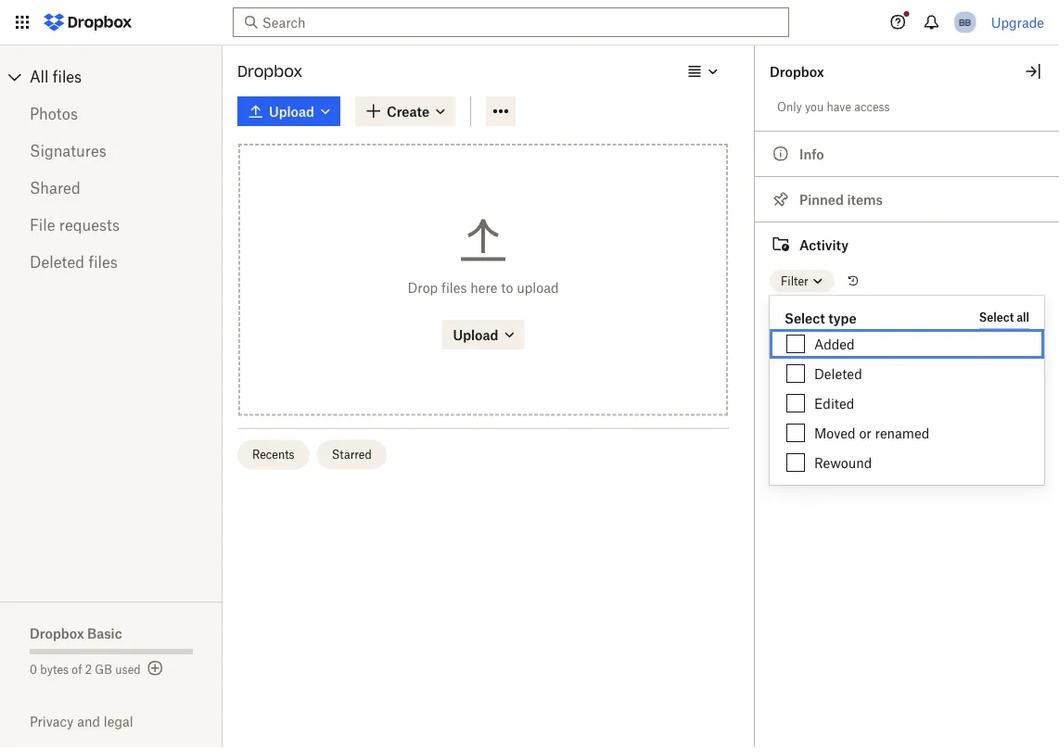 Task type: vqa. For each thing, say whether or not it's contained in the screenshot.
the options.
no



Task type: locate. For each thing, give the bounding box(es) containing it.
to
[[501, 280, 513, 295], [817, 309, 828, 323]]

used
[[115, 663, 141, 677]]

rewound checkbox item
[[770, 448, 1045, 478]]

type
[[829, 310, 857, 326]]

deleted down added
[[815, 366, 862, 382]]

select left all
[[979, 311, 1014, 325]]

deleted files
[[30, 253, 118, 271]]

1 vertical spatial deleted
[[815, 366, 862, 382]]

dropbox basic
[[30, 626, 122, 642]]

0 vertical spatial files
[[53, 68, 82, 86]]

select all button
[[979, 307, 1030, 329]]

added checkbox item
[[770, 329, 1045, 359]]

file requests link
[[30, 207, 193, 244]]

here.
[[956, 309, 982, 323]]

Search in folder "Dropbox" text field
[[262, 12, 755, 32]]

privacy
[[30, 714, 74, 730]]

file
[[30, 216, 55, 234]]

files
[[53, 68, 82, 86], [89, 253, 118, 271], [442, 280, 467, 295]]

you
[[805, 100, 824, 114]]

bytes
[[40, 663, 69, 677]]

1 vertical spatial files
[[89, 253, 118, 271]]

select type
[[785, 310, 857, 326]]

file requests
[[30, 216, 120, 234]]

0 horizontal spatial files
[[53, 68, 82, 86]]

files down file requests 'link' on the top left of the page
[[89, 253, 118, 271]]

close details pane image
[[1022, 60, 1045, 83]]

deleted inside checkbox item
[[815, 366, 862, 382]]

privacy and legal
[[30, 714, 133, 730]]

will
[[887, 309, 905, 323]]

bb button
[[951, 7, 980, 37]]

2 horizontal spatial files
[[442, 280, 467, 295]]

upgrade
[[991, 14, 1045, 30]]

0 vertical spatial to
[[501, 280, 513, 295]]

show
[[908, 309, 936, 323]]

renamed
[[875, 425, 930, 441]]

files left here
[[442, 280, 467, 295]]

1 horizontal spatial select
[[979, 311, 1014, 325]]

all
[[30, 68, 49, 86]]

to left this
[[817, 309, 828, 323]]

select inside button
[[979, 311, 1014, 325]]

dropbox
[[237, 62, 303, 81], [770, 64, 824, 79], [30, 626, 84, 642]]

filter
[[781, 274, 809, 288]]

upload
[[517, 280, 559, 295]]

signatures
[[30, 142, 106, 160]]

folder
[[853, 309, 884, 323]]

0 horizontal spatial deleted
[[30, 253, 84, 271]]

deleted down file
[[30, 253, 84, 271]]

select
[[785, 310, 825, 326], [979, 311, 1014, 325]]

have
[[827, 100, 852, 114]]

files for deleted
[[89, 253, 118, 271]]

deleted
[[30, 253, 84, 271], [815, 366, 862, 382]]

access
[[855, 100, 890, 114]]

all files
[[30, 68, 82, 86]]

edited checkbox item
[[770, 389, 1045, 418]]

1 horizontal spatial to
[[817, 309, 828, 323]]

shared link
[[30, 170, 193, 207]]

starred button
[[317, 440, 387, 470]]

1 horizontal spatial files
[[89, 253, 118, 271]]

select for select all
[[979, 311, 1014, 325]]

and
[[77, 714, 100, 730]]

filter button
[[770, 270, 835, 292]]

select left this
[[785, 310, 825, 326]]

files right all
[[53, 68, 82, 86]]

to right here
[[501, 280, 513, 295]]

recents button
[[237, 440, 310, 470]]

global header element
[[0, 0, 1059, 45]]

rewound
[[815, 455, 872, 471]]

0
[[30, 663, 37, 677]]

activity
[[800, 237, 849, 253]]

photos
[[30, 105, 78, 123]]

0 horizontal spatial select
[[785, 310, 825, 326]]

2 vertical spatial files
[[442, 280, 467, 295]]

1 horizontal spatial deleted
[[815, 366, 862, 382]]

deleted checkbox item
[[770, 359, 1045, 389]]

up
[[939, 309, 953, 323]]

0 vertical spatial deleted
[[30, 253, 84, 271]]

1 vertical spatial to
[[817, 309, 828, 323]]



Task type: describe. For each thing, give the bounding box(es) containing it.
only
[[777, 100, 802, 114]]

0 bytes of 2 gb used
[[30, 663, 141, 677]]

deleted files link
[[30, 244, 193, 281]]

added
[[815, 336, 855, 352]]

here
[[471, 280, 498, 295]]

moved or renamed checkbox item
[[770, 418, 1045, 448]]

rewind this folder image
[[846, 274, 861, 289]]

get more space image
[[144, 658, 167, 680]]

deleted for deleted files
[[30, 253, 84, 271]]

select all
[[979, 311, 1030, 325]]

updates to this folder will show up here.
[[770, 309, 982, 323]]

all files link
[[30, 62, 223, 92]]

moved
[[815, 425, 856, 441]]

drop
[[408, 280, 438, 295]]

legal
[[104, 714, 133, 730]]

2
[[85, 663, 92, 677]]

updates
[[770, 309, 814, 323]]

moved or renamed
[[815, 425, 930, 441]]

1 horizontal spatial dropbox
[[237, 62, 303, 81]]

upgrade link
[[991, 14, 1045, 30]]

starred
[[332, 448, 372, 462]]

0 horizontal spatial to
[[501, 280, 513, 295]]

files for drop
[[442, 280, 467, 295]]

shared
[[30, 179, 80, 197]]

all
[[1017, 311, 1030, 325]]

gb
[[95, 663, 112, 677]]

drop files here to upload
[[408, 280, 559, 295]]

signatures link
[[30, 133, 193, 170]]

2 horizontal spatial dropbox
[[770, 64, 824, 79]]

bb
[[959, 16, 972, 28]]

photos link
[[30, 96, 193, 133]]

requests
[[59, 216, 120, 234]]

privacy and legal link
[[30, 714, 223, 730]]

deleted for deleted
[[815, 366, 862, 382]]

of
[[72, 663, 82, 677]]

activity button
[[755, 222, 1059, 267]]

dropbox logo - go to the homepage image
[[37, 7, 138, 37]]

basic
[[87, 626, 122, 642]]

only you have access
[[777, 100, 890, 114]]

0 horizontal spatial dropbox
[[30, 626, 84, 642]]

edited
[[815, 396, 855, 411]]

files for all
[[53, 68, 82, 86]]

or
[[859, 425, 872, 441]]

recents
[[252, 448, 295, 462]]

select for select type
[[785, 310, 825, 326]]

this
[[831, 309, 850, 323]]



